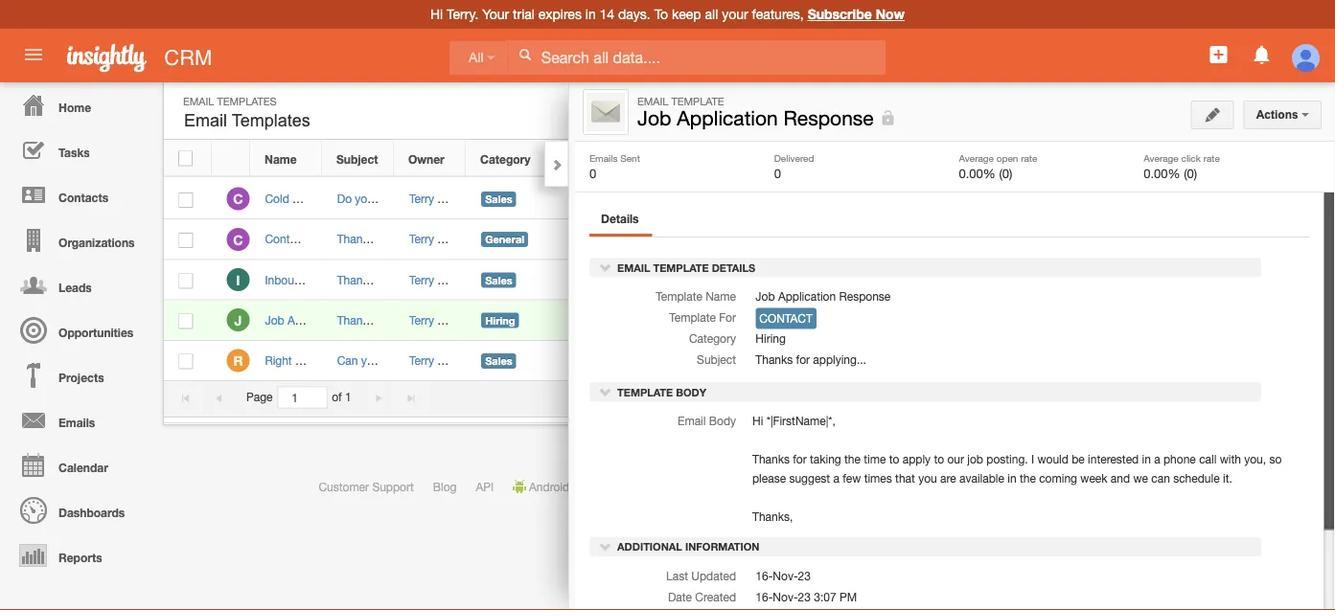 Task type: locate. For each thing, give the bounding box(es) containing it.
1 vertical spatial the
[[845, 453, 861, 466]]

terry up contacting
[[409, 233, 434, 246]]

0 horizontal spatial hiring
[[485, 315, 515, 327]]

0 vertical spatial hi
[[431, 6, 443, 22]]

app
[[573, 480, 594, 494], [752, 480, 773, 494]]

0 vertical spatial you
[[355, 192, 374, 206]]

pm for do you have time to connect?
[[925, 192, 943, 206]]

1 horizontal spatial app
[[752, 480, 773, 494]]

1 vertical spatial sales cell
[[467, 260, 611, 301]]

4 turtle from the top
[[437, 314, 466, 327]]

1 0% cell from the top
[[683, 179, 827, 220]]

email template details
[[615, 262, 756, 274]]

turtle down owner
[[437, 192, 466, 206]]

1 vertical spatial c
[[233, 232, 243, 248]]

hi left *|firstname|*,
[[753, 415, 764, 428]]

23 for can you point me to the right person?
[[884, 354, 897, 368]]

average inside average click rate 0.00% (0)
[[1144, 152, 1179, 163]]

rate for average open rate 0.00% (0)
[[1021, 152, 1038, 163]]

a left few
[[834, 472, 840, 485]]

updated
[[692, 570, 736, 583]]

4 terry turtle link from the top
[[409, 314, 466, 327]]

5 terry from the top
[[409, 354, 434, 368]]

16-nov-23 3:07 pm for do you have time to connect?
[[841, 192, 943, 206]]

1 horizontal spatial hiring
[[756, 332, 786, 346]]

2 c row from the top
[[164, 220, 1042, 260]]

23 inside the r row
[[884, 354, 897, 368]]

16-nov-23 3:07 pm inside i row
[[841, 273, 943, 287]]

sales
[[485, 193, 513, 206], [1083, 256, 1110, 268], [485, 274, 513, 287], [485, 355, 513, 368]]

1 terry turtle link from the top
[[409, 192, 466, 206]]

thanks for applying... down contact
[[756, 353, 867, 367]]

1 horizontal spatial body
[[709, 415, 736, 428]]

contact cell
[[611, 220, 683, 260], [611, 260, 683, 301]]

0% cell down delivered
[[683, 179, 827, 220]]

2 0% cell from the top
[[683, 220, 827, 260]]

c link
[[227, 188, 250, 211], [227, 228, 250, 251]]

chevron down image
[[599, 261, 613, 274], [599, 540, 613, 554]]

16- for thanks for connecting
[[841, 233, 859, 246]]

2 contact cell from the top
[[611, 260, 683, 301]]

0% cell for do you have time to connect?
[[683, 179, 827, 220]]

rate right click
[[1204, 152, 1221, 163]]

tasks link
[[5, 128, 153, 173]]

terry turtle down connecting
[[409, 273, 466, 287]]

(0) for average open rate 0.00% (0)
[[1000, 166, 1013, 181]]

application
[[677, 106, 778, 130], [779, 290, 836, 304], [288, 314, 345, 327]]

1 vertical spatial job application response
[[756, 290, 891, 304]]

2 average from the left
[[1144, 152, 1179, 163]]

(0) for average click rate 0.00% (0)
[[1184, 166, 1198, 181]]

subscribe
[[808, 6, 872, 22]]

subscribe now link
[[808, 6, 905, 22]]

1 vertical spatial thanks for applying...
[[756, 353, 867, 367]]

data
[[988, 480, 1012, 494]]

time up the times
[[864, 453, 886, 466]]

1 sales cell from the top
[[467, 179, 611, 220]]

(0) inside average click rate 0.00% (0)
[[1184, 166, 1198, 181]]

(0) down open
[[1000, 166, 1013, 181]]

0% down type
[[701, 193, 718, 206]]

16-nov-23 3:07 pm inside the r row
[[841, 354, 943, 368]]

sales up general cell
[[485, 193, 513, 206]]

2 0.00% from the left
[[1144, 166, 1181, 181]]

0 horizontal spatial a
[[834, 472, 840, 485]]

terry turtle link up contacting
[[409, 233, 466, 246]]

new
[[1145, 104, 1168, 117]]

contact cell down the lead
[[611, 220, 683, 260]]

contact cell for i
[[611, 260, 683, 301]]

3 terry from the top
[[409, 273, 434, 287]]

0 horizontal spatial 0
[[590, 166, 597, 181]]

2 1 from the left
[[947, 391, 954, 404]]

terms
[[792, 480, 823, 494]]

0.00% inside average open rate 0.00% (0)
[[959, 166, 996, 181]]

android
[[529, 480, 570, 494]]

template left actions
[[1206, 104, 1255, 117]]

c left cold
[[233, 191, 243, 207]]

navigation
[[0, 82, 153, 578]]

2 chevron down image from the top
[[599, 540, 613, 554]]

2 vertical spatial sales cell
[[467, 341, 611, 382]]

i link
[[227, 268, 250, 291]]

1 vertical spatial in
[[1143, 453, 1152, 466]]

0 horizontal spatial 0.00%
[[959, 166, 996, 181]]

thanks up please on the bottom of the page
[[753, 453, 790, 466]]

c row
[[164, 179, 1042, 220], [164, 220, 1042, 260]]

for left contacting
[[378, 273, 392, 287]]

1 horizontal spatial subject
[[697, 353, 736, 367]]

1 0.00% from the left
[[959, 166, 996, 181]]

pm inside the r row
[[925, 354, 943, 368]]

thanks for applying...
[[337, 314, 448, 327], [756, 353, 867, 367]]

rate inside average click rate 0.00% (0)
[[1204, 152, 1221, 163]]

1 horizontal spatial thanks for applying...
[[756, 353, 867, 367]]

emails
[[590, 152, 618, 163], [59, 416, 95, 430]]

0% cell down email template details
[[683, 301, 827, 341]]

subject up do
[[337, 152, 378, 166]]

j row
[[164, 301, 1042, 341]]

5 0% cell from the top
[[683, 341, 827, 382]]

terry right point at the bottom of the page
[[409, 354, 434, 368]]

for down contact
[[796, 353, 810, 367]]

4 terry from the top
[[409, 314, 434, 327]]

1 left -
[[947, 391, 954, 404]]

0 horizontal spatial 5
[[965, 391, 971, 404]]

0 vertical spatial a
[[1155, 453, 1161, 466]]

1 chevron down image from the top
[[599, 261, 613, 274]]

1 horizontal spatial category
[[689, 332, 736, 346]]

terry turtle link for have
[[409, 192, 466, 206]]

in up we
[[1143, 453, 1152, 466]]

sales cell for c
[[467, 179, 611, 220]]

contact info link
[[265, 233, 338, 246]]

c link up i link
[[227, 228, 250, 251]]

0 horizontal spatial the
[[445, 354, 461, 368]]

0% up template name
[[701, 274, 718, 287]]

1 horizontal spatial details
[[712, 262, 756, 274]]

category left chevron right image
[[480, 152, 531, 166]]

terry turtle inside i row
[[409, 273, 466, 287]]

thanks for applying... link
[[337, 314, 448, 327]]

body up iphone
[[709, 415, 736, 428]]

a up "can"
[[1155, 453, 1161, 466]]

terry turtle up contacting
[[409, 233, 466, 246]]

0 right chevron right image
[[590, 166, 597, 181]]

turtle down connecting
[[437, 273, 466, 287]]

chevron down image
[[599, 385, 613, 399]]

1 down can
[[345, 391, 352, 404]]

3 terry turtle from the top
[[409, 273, 466, 287]]

in down 'posting.'
[[1008, 472, 1017, 485]]

1 vertical spatial category
[[689, 332, 736, 346]]

addendum
[[1075, 480, 1132, 494]]

week
[[1081, 472, 1108, 485]]

sales for c
[[485, 193, 513, 206]]

sales down hiring cell
[[485, 355, 513, 368]]

0 horizontal spatial average
[[959, 152, 994, 163]]

contact cell down details link
[[611, 260, 683, 301]]

applying...
[[395, 314, 448, 327], [813, 353, 867, 367]]

0 horizontal spatial (0)
[[1000, 166, 1013, 181]]

0 horizontal spatial applying...
[[395, 314, 448, 327]]

2 horizontal spatial job
[[756, 290, 775, 304]]

0
[[590, 166, 597, 181], [775, 166, 781, 181]]

5 turtle from the top
[[437, 354, 466, 368]]

job application response up delivered
[[638, 106, 874, 130]]

0 vertical spatial hiring
[[485, 315, 515, 327]]

rate right open
[[1021, 152, 1038, 163]]

0% cell down for
[[683, 341, 827, 382]]

2 app from the left
[[752, 480, 773, 494]]

terry left us.
[[409, 273, 434, 287]]

template down template name
[[670, 311, 716, 325]]

app for iphone app
[[752, 480, 773, 494]]

nov- for do you have time to connect?
[[859, 192, 884, 206]]

1 vertical spatial chevron down image
[[599, 540, 613, 554]]

1 c row from the top
[[164, 179, 1042, 220]]

1 horizontal spatial 5
[[988, 391, 994, 404]]

2 sales cell from the top
[[467, 260, 611, 301]]

nov- for thanks for connecting
[[859, 233, 884, 246]]

0 vertical spatial name
[[265, 152, 297, 166]]

apply
[[903, 453, 931, 466]]

terry turtle up 'can you point me to the right person?' link
[[409, 314, 466, 327]]

c row down sent
[[164, 179, 1042, 220]]

2 terry turtle link from the top
[[409, 233, 466, 246]]

you inside the r row
[[361, 354, 380, 368]]

contact
[[760, 312, 813, 326]]

coming
[[1040, 472, 1078, 485]]

a
[[1155, 453, 1161, 466], [834, 472, 840, 485]]

0 vertical spatial body
[[676, 386, 707, 399]]

date
[[668, 591, 692, 604]]

data processing addendum link
[[988, 480, 1132, 494]]

16- inside the r row
[[841, 354, 859, 368]]

cell
[[164, 301, 212, 341], [611, 301, 683, 341], [827, 301, 994, 341], [994, 301, 1042, 341], [611, 341, 683, 382], [994, 341, 1042, 382]]

thanks for contacting us. link
[[337, 273, 468, 287]]

1 horizontal spatial 0
[[775, 166, 781, 181]]

0 vertical spatial emails
[[590, 152, 618, 163]]

1 16-nov-23 3:07 pm cell from the top
[[827, 179, 994, 220]]

thanks for applying... up point at the bottom of the page
[[337, 314, 448, 327]]

general link
[[1069, 230, 1126, 245]]

emails inside the emails sent 0
[[590, 152, 618, 163]]

0 horizontal spatial body
[[676, 386, 707, 399]]

2 vertical spatial in
[[1008, 472, 1017, 485]]

new email template link
[[1132, 96, 1268, 125]]

1 1 from the left
[[345, 391, 352, 404]]

job
[[638, 106, 672, 130], [756, 290, 775, 304], [265, 314, 284, 327]]

1 vertical spatial hi
[[753, 415, 764, 428]]

iphone app link
[[697, 480, 773, 494]]

you right can
[[361, 354, 380, 368]]

service
[[839, 480, 877, 494]]

0 vertical spatial job
[[638, 106, 672, 130]]

1 app from the left
[[573, 480, 594, 494]]

organizations
[[59, 236, 135, 249]]

1 vertical spatial name
[[706, 290, 736, 304]]

have
[[377, 192, 402, 206]]

processing
[[1015, 480, 1072, 494]]

thanks inside i row
[[337, 273, 375, 287]]

nov- inside the r row
[[859, 354, 884, 368]]

0%
[[701, 193, 718, 206], [701, 234, 718, 246], [701, 274, 718, 287], [701, 315, 718, 327], [701, 355, 718, 368]]

terms of service link
[[792, 480, 877, 494]]

email templates button
[[179, 106, 315, 135]]

0 horizontal spatial emails
[[59, 416, 95, 430]]

16-nov-23 3:07 pm cell
[[827, 179, 994, 220], [827, 220, 994, 260], [827, 260, 994, 301], [827, 341, 994, 382]]

0% cell
[[683, 179, 827, 220], [683, 220, 827, 260], [683, 260, 827, 301], [683, 301, 827, 341], [683, 341, 827, 382]]

1 c from the top
[[233, 191, 243, 207]]

the inside row
[[445, 354, 461, 368]]

right person link
[[265, 354, 341, 368]]

1 vertical spatial subject
[[697, 353, 736, 367]]

1 0 from the left
[[590, 166, 597, 181]]

terry turtle for have
[[409, 192, 466, 206]]

1 field
[[278, 388, 326, 408]]

23 inside i row
[[884, 273, 897, 287]]

4 16-nov-23 3:07 pm cell from the top
[[827, 341, 994, 382]]

general for general link
[[1083, 231, 1122, 244]]

0% inside i row
[[701, 274, 718, 287]]

0 horizontal spatial job
[[265, 314, 284, 327]]

3:07 inside i row
[[900, 273, 922, 287]]

sales inside the r row
[[485, 355, 513, 368]]

2 horizontal spatial of
[[974, 391, 984, 404]]

1 terry from the top
[[409, 192, 434, 206]]

0 horizontal spatial category
[[480, 152, 531, 166]]

1 horizontal spatial average
[[1144, 152, 1179, 163]]

category down template for
[[689, 332, 736, 346]]

inbound response link
[[265, 273, 372, 287]]

to left connect?
[[430, 192, 440, 206]]

16-nov-23 3:07 pm
[[841, 192, 943, 206], [841, 233, 943, 246], [841, 273, 943, 287], [841, 354, 943, 368], [756, 591, 857, 604]]

0% inside j row
[[701, 315, 718, 327]]

in
[[586, 6, 596, 22], [1143, 453, 1152, 466], [1008, 472, 1017, 485]]

emails left sent
[[590, 152, 618, 163]]

0 vertical spatial c link
[[227, 188, 250, 211]]

2 rate from the left
[[1204, 152, 1221, 163]]

c up i link
[[233, 232, 243, 248]]

sales right us.
[[485, 274, 513, 287]]

terry for have
[[409, 192, 434, 206]]

right person can you point me to the right person?
[[265, 354, 533, 368]]

subject down for
[[697, 353, 736, 367]]

c link left cold
[[227, 188, 250, 211]]

info
[[309, 233, 329, 246]]

pm inside i row
[[925, 273, 943, 287]]

application inside j row
[[288, 314, 345, 327]]

organizations link
[[5, 218, 153, 263]]

customer support link
[[319, 480, 414, 494]]

app right iphone
[[752, 480, 773, 494]]

terry turtle link down owner
[[409, 192, 466, 206]]

1 vertical spatial body
[[709, 415, 736, 428]]

pm for thanks for contacting us.
[[925, 273, 943, 287]]

for inside i row
[[378, 273, 392, 287]]

terry turtle inside the r row
[[409, 354, 466, 368]]

the down 'posting.'
[[1020, 472, 1036, 485]]

turtle inside j row
[[437, 314, 466, 327]]

16-nov-23 3:07 pm for thanks for contacting us.
[[841, 273, 943, 287]]

3:07 for thanks for connecting
[[900, 233, 922, 246]]

1 horizontal spatial applying...
[[813, 353, 867, 367]]

contact inside i row
[[625, 273, 666, 287]]

0 horizontal spatial in
[[586, 6, 596, 22]]

terry turtle right point at the bottom of the page
[[409, 354, 466, 368]]

rate inside average open rate 0.00% (0)
[[1021, 152, 1038, 163]]

expires
[[539, 6, 582, 22]]

1 horizontal spatial of
[[826, 480, 836, 494]]

i up j link
[[236, 272, 240, 288]]

the up few
[[845, 453, 861, 466]]

1 horizontal spatial 0.00%
[[1144, 166, 1181, 181]]

projects link
[[5, 353, 153, 398]]

1 terry turtle from the top
[[409, 192, 466, 206]]

body for email body
[[709, 415, 736, 428]]

0% up email template details
[[701, 234, 718, 246]]

14
[[600, 6, 615, 22]]

0.00%
[[959, 166, 996, 181], [1144, 166, 1181, 181]]

3 16-nov-23 3:07 pm cell from the top
[[827, 260, 994, 301]]

applying... inside j row
[[395, 314, 448, 327]]

1 horizontal spatial time
[[864, 453, 886, 466]]

1 (0) from the left
[[1000, 166, 1013, 181]]

general for general cell
[[485, 234, 525, 246]]

2 c link from the top
[[227, 228, 250, 251]]

0 inside delivered 0
[[775, 166, 781, 181]]

thanks for connecting link
[[337, 233, 452, 246]]

terry turtle inside j row
[[409, 314, 466, 327]]

template down the search all data.... text box
[[672, 95, 724, 107]]

hi left terry.
[[431, 6, 443, 22]]

None checkbox
[[178, 151, 193, 166], [179, 233, 193, 248], [179, 274, 193, 289], [178, 151, 193, 166], [179, 233, 193, 248], [179, 274, 193, 289]]

(0) down click
[[1184, 166, 1198, 181]]

0 horizontal spatial general
[[485, 234, 525, 246]]

0 inside the emails sent 0
[[590, 166, 597, 181]]

thanks up can
[[337, 314, 375, 327]]

row
[[164, 141, 1041, 177]]

average inside average open rate 0.00% (0)
[[959, 152, 994, 163]]

details inside details link
[[601, 212, 639, 225]]

for up suggest
[[793, 453, 807, 466]]

job application response down inbound response link
[[265, 314, 400, 327]]

5 0% from the top
[[701, 355, 718, 368]]

4 0% from the top
[[701, 315, 718, 327]]

16- inside i row
[[841, 273, 859, 287]]

the
[[445, 354, 461, 368], [845, 453, 861, 466], [1020, 472, 1036, 485]]

c link for cold email
[[227, 188, 250, 211]]

of 1
[[332, 391, 352, 404]]

1 contact cell from the top
[[611, 220, 683, 260]]

2 horizontal spatial the
[[1020, 472, 1036, 485]]

do you have time to connect?
[[337, 192, 492, 206]]

terry turtle down owner
[[409, 192, 466, 206]]

do
[[337, 192, 352, 206]]

0% for thanks for contacting us.
[[701, 274, 718, 287]]

general
[[1083, 231, 1122, 244], [485, 234, 525, 246]]

average left open
[[959, 152, 994, 163]]

emails inside emails link
[[59, 416, 95, 430]]

customer support
[[319, 480, 414, 494]]

0 down delivered
[[775, 166, 781, 181]]

2 0 from the left
[[775, 166, 781, 181]]

3:07 inside the r row
[[900, 354, 922, 368]]

for up point at the bottom of the page
[[378, 314, 392, 327]]

1 rate from the left
[[1021, 152, 1038, 163]]

0 vertical spatial sales cell
[[467, 179, 611, 220]]

3 0% cell from the top
[[683, 260, 827, 301]]

nov- inside i row
[[859, 273, 884, 287]]

general down connect?
[[485, 234, 525, 246]]

2 vertical spatial application
[[288, 314, 345, 327]]

0 horizontal spatial details
[[601, 212, 639, 225]]

terry inside i row
[[409, 273, 434, 287]]

0 horizontal spatial app
[[573, 480, 594, 494]]

terry for applying...
[[409, 314, 434, 327]]

terry turtle link down connecting
[[409, 273, 466, 287]]

terry inside j row
[[409, 314, 434, 327]]

you left are
[[919, 472, 938, 485]]

5 terry turtle from the top
[[409, 354, 466, 368]]

application down inbound response link
[[288, 314, 345, 327]]

sales inside i row
[[485, 274, 513, 287]]

5 right -
[[965, 391, 971, 404]]

terry
[[409, 192, 434, 206], [409, 233, 434, 246], [409, 273, 434, 287], [409, 314, 434, 327], [409, 354, 434, 368]]

templates
[[217, 95, 277, 107], [232, 111, 310, 130]]

0 horizontal spatial rate
[[1021, 152, 1038, 163]]

1 horizontal spatial 1
[[947, 391, 954, 404]]

1 vertical spatial emails
[[59, 416, 95, 430]]

terry turtle link
[[409, 192, 466, 206], [409, 233, 466, 246], [409, 273, 466, 287], [409, 314, 466, 327], [409, 354, 466, 368]]

last updated
[[667, 570, 736, 583]]

1 horizontal spatial general
[[1083, 231, 1122, 244]]

average for average open rate 0.00% (0)
[[959, 152, 994, 163]]

nov-
[[859, 192, 884, 206], [859, 233, 884, 246], [859, 273, 884, 287], [859, 354, 884, 368], [773, 570, 798, 583], [773, 591, 798, 604]]

turtle up us.
[[437, 233, 466, 246]]

emails for emails
[[59, 416, 95, 430]]

details
[[601, 212, 639, 225], [712, 262, 756, 274]]

policy
[[937, 480, 969, 494]]

23 for thanks for connecting
[[884, 233, 897, 246]]

hiring up the person?
[[485, 315, 515, 327]]

turtle down us.
[[437, 314, 466, 327]]

email template image
[[587, 93, 625, 131]]

3 terry turtle link from the top
[[409, 273, 466, 287]]

1 vertical spatial you
[[361, 354, 380, 368]]

23 for thanks for contacting us.
[[884, 273, 897, 287]]

template inside new email template "link"
[[1206, 104, 1255, 117]]

contact left info
[[265, 233, 306, 246]]

0.00% inside average click rate 0.00% (0)
[[1144, 166, 1181, 181]]

0 horizontal spatial name
[[265, 152, 297, 166]]

bin
[[1127, 151, 1145, 163]]

2 vertical spatial job
[[265, 314, 284, 327]]

3 sales cell from the top
[[467, 341, 611, 382]]

emails up calendar link
[[59, 416, 95, 430]]

do you have time to connect? link
[[337, 192, 492, 206]]

1 horizontal spatial emails
[[590, 152, 618, 163]]

1 horizontal spatial rate
[[1204, 152, 1221, 163]]

calendar link
[[5, 443, 153, 488]]

job up template type
[[638, 106, 672, 130]]

1 vertical spatial application
[[779, 290, 836, 304]]

name
[[265, 152, 297, 166], [706, 290, 736, 304]]

0 vertical spatial details
[[601, 212, 639, 225]]

thanks,
[[753, 510, 793, 524]]

2 vertical spatial you
[[919, 472, 938, 485]]

0 vertical spatial subject
[[337, 152, 378, 166]]

0 vertical spatial the
[[445, 354, 461, 368]]

hiring down contact
[[756, 332, 786, 346]]

1 horizontal spatial name
[[706, 290, 736, 304]]

the left right
[[445, 354, 461, 368]]

time right have
[[405, 192, 427, 206]]

1 horizontal spatial (0)
[[1184, 166, 1198, 181]]

3:07 for thanks for contacting us.
[[900, 273, 922, 287]]

2 16-nov-23 3:07 pm cell from the top
[[827, 220, 994, 260]]

terry down contacting
[[409, 314, 434, 327]]

2 c from the top
[[233, 232, 243, 248]]

0 vertical spatial chevron down image
[[599, 261, 613, 274]]

in left 14
[[586, 6, 596, 22]]

so
[[1270, 453, 1282, 466]]

1 c link from the top
[[227, 188, 250, 211]]

1 vertical spatial i
[[1032, 453, 1035, 466]]

3:07
[[900, 192, 922, 206], [900, 233, 922, 246], [900, 273, 922, 287], [900, 354, 922, 368], [814, 591, 837, 604]]

all
[[469, 50, 484, 65]]

1 horizontal spatial i
[[1032, 453, 1035, 466]]

chevron down image for template name
[[599, 261, 613, 274]]

1 horizontal spatial hi
[[753, 415, 764, 428]]

5 left items
[[988, 391, 994, 404]]

0 horizontal spatial subject
[[337, 152, 378, 166]]

1 turtle from the top
[[437, 192, 466, 206]]

show sidebar image
[[1087, 104, 1101, 117]]

0% for thanks for applying...
[[701, 315, 718, 327]]

turtle for do you have time to connect?
[[437, 192, 466, 206]]

you inside "thanks for taking the time to apply to our job posting. i would be interested in a phone call with you, so please suggest a few times that you are available in the coming week and we can schedule it."
[[919, 472, 938, 485]]

2 (0) from the left
[[1184, 166, 1198, 181]]

job up contact
[[756, 290, 775, 304]]

3 0% from the top
[[701, 274, 718, 287]]

row group
[[164, 179, 1042, 382]]

c for contact info
[[233, 232, 243, 248]]

contact for c
[[625, 233, 666, 246]]

template
[[672, 95, 724, 107], [1206, 104, 1255, 117], [624, 152, 674, 166], [654, 262, 709, 274], [656, 290, 703, 304], [670, 311, 716, 325], [618, 386, 673, 399]]

turtle inside the r row
[[437, 354, 466, 368]]

1 horizontal spatial job
[[638, 106, 672, 130]]

connecting
[[395, 233, 452, 246]]

0 vertical spatial thanks for applying...
[[337, 314, 448, 327]]

open
[[997, 152, 1019, 163]]

4 0% cell from the top
[[683, 301, 827, 341]]

1 vertical spatial a
[[834, 472, 840, 485]]

app right android
[[573, 480, 594, 494]]

0 vertical spatial time
[[405, 192, 427, 206]]

1 vertical spatial c link
[[227, 228, 250, 251]]

1 vertical spatial time
[[864, 453, 886, 466]]

i left would
[[1032, 453, 1035, 466]]

0 vertical spatial category
[[480, 152, 531, 166]]

(0) inside average open rate 0.00% (0)
[[1000, 166, 1013, 181]]

0 vertical spatial c
[[233, 191, 243, 207]]

4 terry turtle from the top
[[409, 314, 466, 327]]

actions
[[1257, 108, 1302, 121]]

applying... up *|firstname|*,
[[813, 353, 867, 367]]

terry turtle
[[409, 192, 466, 206], [409, 233, 466, 246], [409, 273, 466, 287], [409, 314, 466, 327], [409, 354, 466, 368]]

1 0% from the top
[[701, 193, 718, 206]]

iphone app
[[713, 480, 773, 494]]

application up type
[[677, 106, 778, 130]]

general inside cell
[[485, 234, 525, 246]]

0 horizontal spatial thanks for applying...
[[337, 314, 448, 327]]

sales cell
[[467, 179, 611, 220], [467, 260, 611, 301], [467, 341, 611, 382]]

1 vertical spatial job
[[756, 290, 775, 304]]

3 turtle from the top
[[437, 273, 466, 287]]

turtle inside i row
[[437, 273, 466, 287]]

terry turtle link up 'can you point me to the right person?' link
[[409, 314, 466, 327]]

0% left for
[[701, 315, 718, 327]]

contact up template name
[[625, 273, 666, 287]]

16-nov-23 3:07 pm cell for thanks for connecting
[[827, 220, 994, 260]]

hiring inside cell
[[485, 315, 515, 327]]

thanks right info
[[337, 233, 375, 246]]

0% cell up for
[[683, 260, 827, 301]]

chevron down image down details link
[[599, 261, 613, 274]]

None checkbox
[[179, 193, 193, 208], [179, 314, 193, 329], [179, 354, 193, 370], [179, 193, 193, 208], [179, 314, 193, 329], [179, 354, 193, 370]]

1 average from the left
[[959, 152, 994, 163]]

i inside "thanks for taking the time to apply to our job posting. i would be interested in a phone call with you, so please suggest a few times that you are available in the coming week and we can schedule it."
[[1032, 453, 1035, 466]]

chevron down image for last updated
[[599, 540, 613, 554]]

details down the lead
[[601, 212, 639, 225]]

contacts link
[[5, 173, 153, 218]]



Task type: vqa. For each thing, say whether or not it's contained in the screenshot.
16-
yes



Task type: describe. For each thing, give the bounding box(es) containing it.
would
[[1038, 453, 1069, 466]]

turtle for thanks for applying...
[[437, 314, 466, 327]]

record permissions image
[[880, 106, 897, 130]]

template down email template details
[[656, 290, 703, 304]]

1 vertical spatial applying...
[[813, 353, 867, 367]]

response inside j row
[[349, 314, 400, 327]]

i row
[[164, 260, 1042, 301]]

response inside i row
[[311, 273, 362, 287]]

16- for can you point me to the right person?
[[841, 354, 859, 368]]

phone
[[1164, 453, 1197, 466]]

sales down general link
[[1083, 256, 1110, 268]]

0 vertical spatial templates
[[217, 95, 277, 107]]

created
[[696, 591, 736, 604]]

pm for thanks for connecting
[[925, 233, 943, 246]]

terry turtle link for applying...
[[409, 314, 466, 327]]

23 for do you have time to connect?
[[884, 192, 897, 206]]

hi for hi *|firstname|*,
[[753, 415, 764, 428]]

page
[[246, 391, 273, 404]]

average for average click rate 0.00% (0)
[[1144, 152, 1179, 163]]

16-nov-23 3:07 pm cell for thanks for contacting us.
[[827, 260, 994, 301]]

opportunities link
[[5, 308, 153, 353]]

0.00% for average open rate 0.00% (0)
[[959, 166, 996, 181]]

email template
[[638, 95, 724, 107]]

16-nov-23 3:07 pm cell for do you have time to connect?
[[827, 179, 994, 220]]

owner
[[408, 152, 445, 166]]

contacting
[[395, 273, 449, 287]]

category inside row
[[480, 152, 531, 166]]

0 vertical spatial application
[[677, 106, 778, 130]]

Search this list... text field
[[598, 96, 814, 125]]

home
[[59, 101, 91, 114]]

now
[[876, 6, 905, 22]]

2 terry turtle from the top
[[409, 233, 466, 246]]

0% cell for thanks for applying...
[[683, 301, 827, 341]]

r row
[[164, 341, 1042, 382]]

iphone
[[713, 480, 748, 494]]

pm for can you point me to the right person?
[[925, 354, 943, 368]]

2 turtle from the top
[[437, 233, 466, 246]]

to left "our"
[[934, 453, 945, 466]]

sent
[[621, 152, 640, 163]]

sales cell for i
[[467, 260, 611, 301]]

notifications image
[[1251, 43, 1274, 66]]

16- for thanks for contacting us.
[[841, 273, 859, 287]]

all
[[705, 6, 718, 22]]

reports
[[59, 551, 102, 565]]

subject inside row
[[337, 152, 378, 166]]

hi *|firstname|*,
[[753, 415, 836, 428]]

2 0% from the top
[[701, 234, 718, 246]]

template for
[[670, 311, 736, 325]]

thanks for contacting us.
[[337, 273, 468, 287]]

calendar
[[59, 461, 108, 475]]

5 terry turtle link from the top
[[409, 354, 466, 368]]

i inside row
[[236, 272, 240, 288]]

thanks down contact
[[756, 353, 793, 367]]

contacts
[[59, 191, 108, 204]]

0% cell for thanks for contacting us.
[[683, 260, 827, 301]]

recycle
[[1074, 151, 1124, 163]]

terry turtle link for contacting
[[409, 273, 466, 287]]

for
[[719, 311, 736, 325]]

turtle for thanks for contacting us.
[[437, 273, 466, 287]]

0 vertical spatial job application response
[[638, 106, 874, 130]]

suggest
[[790, 472, 831, 485]]

are
[[941, 472, 957, 485]]

emails for emails sent 0
[[590, 152, 618, 163]]

emails link
[[5, 398, 153, 443]]

to up that
[[890, 453, 900, 466]]

0 vertical spatial in
[[586, 6, 596, 22]]

16-nov-23 3:07 pm for can you point me to the right person?
[[841, 354, 943, 368]]

1 vertical spatial details
[[712, 262, 756, 274]]

to inside the r row
[[432, 354, 442, 368]]

row containing name
[[164, 141, 1041, 177]]

new email template
[[1145, 104, 1255, 117]]

hi for hi terry. your trial expires in 14 days. to keep all your features, subscribe now
[[431, 6, 443, 22]]

schedule
[[1174, 472, 1220, 485]]

1 - 5 of 5 items
[[947, 391, 1025, 404]]

template right chevron down icon
[[618, 386, 673, 399]]

c link for contact info
[[227, 228, 250, 251]]

template name
[[656, 290, 736, 304]]

available
[[960, 472, 1005, 485]]

0.00% for average click rate 0.00% (0)
[[1144, 166, 1181, 181]]

privacy policy link
[[897, 480, 969, 494]]

nov- for can you point me to the right person?
[[859, 354, 884, 368]]

tasks
[[59, 146, 90, 159]]

c for cold email
[[233, 191, 243, 207]]

refresh list image
[[836, 104, 854, 117]]

hiring cell
[[467, 301, 611, 341]]

job application response inside j row
[[265, 314, 400, 327]]

privacy policy
[[897, 480, 969, 494]]

0% inside the r row
[[701, 355, 718, 368]]

time inside "thanks for taking the time to apply to our job posting. i would be interested in a phone call with you, so please suggest a few times that you are available in the coming week and we can schedule it."
[[864, 453, 886, 466]]

taking
[[810, 453, 842, 466]]

thanks inside "thanks for taking the time to apply to our job posting. i would be interested in a phone call with you, so please suggest a few times that you are available in the coming week and we can schedule it."
[[753, 453, 790, 466]]

job application response link
[[265, 314, 410, 327]]

16-nov-23 3:07 pm cell for can you point me to the right person?
[[827, 341, 994, 382]]

items
[[997, 391, 1025, 404]]

r
[[233, 353, 243, 369]]

for inside c 'row'
[[378, 233, 392, 246]]

additional information
[[615, 541, 760, 554]]

16- for do you have time to connect?
[[841, 192, 859, 206]]

contact cell for c
[[611, 220, 683, 260]]

leads link
[[5, 263, 153, 308]]

app for android app
[[573, 480, 594, 494]]

thanks inside j row
[[337, 314, 375, 327]]

click
[[1182, 152, 1201, 163]]

blog
[[433, 480, 457, 494]]

terry for contacting
[[409, 273, 434, 287]]

contact for i
[[625, 273, 666, 287]]

call
[[1200, 453, 1217, 466]]

emails sent 0
[[590, 152, 640, 181]]

terry.
[[447, 6, 479, 22]]

g
[[1058, 231, 1066, 243]]

inbound response
[[265, 273, 362, 287]]

0 horizontal spatial of
[[332, 391, 342, 404]]

inbound
[[265, 273, 307, 287]]

white image
[[519, 48, 532, 61]]

terms of service
[[792, 480, 877, 494]]

for inside j row
[[378, 314, 392, 327]]

features,
[[752, 6, 804, 22]]

chevron right image
[[550, 158, 564, 172]]

can you point me to the right person? link
[[337, 354, 533, 368]]

0 horizontal spatial time
[[405, 192, 427, 206]]

job inside j row
[[265, 314, 284, 327]]

r link
[[227, 349, 250, 372]]

3:07 for do you have time to connect?
[[900, 192, 922, 206]]

template up template name
[[654, 262, 709, 274]]

for inside "thanks for taking the time to apply to our job posting. i would be interested in a phone call with you, so please suggest a few times that you are available in the coming week and we can schedule it."
[[793, 453, 807, 466]]

2 vertical spatial the
[[1020, 472, 1036, 485]]

few
[[843, 472, 861, 485]]

template body
[[615, 386, 707, 399]]

row group containing c
[[164, 179, 1042, 382]]

3:07 for can you point me to the right person?
[[900, 354, 922, 368]]

with
[[1220, 453, 1242, 466]]

navigation containing home
[[0, 82, 153, 578]]

information
[[686, 541, 760, 554]]

person
[[295, 354, 332, 368]]

lead cell
[[611, 179, 683, 220]]

person?
[[491, 354, 533, 368]]

point
[[383, 354, 409, 368]]

dashboards link
[[5, 488, 153, 533]]

your
[[483, 6, 509, 22]]

our
[[948, 453, 965, 466]]

-
[[957, 391, 962, 404]]

j link
[[227, 309, 250, 332]]

1 horizontal spatial a
[[1155, 453, 1161, 466]]

sales for r
[[485, 355, 513, 368]]

Search all data.... text field
[[508, 40, 886, 75]]

thanks for applying... inside j row
[[337, 314, 448, 327]]

terry turtle for contacting
[[409, 273, 466, 287]]

*|firstname|*,
[[767, 415, 836, 428]]

template up lead cell
[[624, 152, 674, 166]]

1 vertical spatial templates
[[232, 111, 310, 130]]

crm
[[164, 45, 212, 70]]

right
[[265, 354, 292, 368]]

2 terry from the top
[[409, 233, 434, 246]]

nov- for thanks for contacting us.
[[859, 273, 884, 287]]

rate for average click rate 0.00% (0)
[[1204, 152, 1221, 163]]

email inside "link"
[[1172, 104, 1202, 117]]

cold email
[[265, 192, 321, 206]]

support
[[372, 480, 414, 494]]

please
[[753, 472, 786, 485]]

lead
[[625, 192, 651, 206]]

additional
[[618, 541, 683, 554]]

terry inside the r row
[[409, 354, 434, 368]]

be
[[1072, 453, 1085, 466]]

0% for do you have time to connect?
[[701, 193, 718, 206]]

sales link
[[1069, 255, 1114, 270]]

general cell
[[467, 220, 611, 260]]

thanks for taking the time to apply to our job posting. i would be interested in a phone call with you, so please suggest a few times that you are available in the coming week and we can schedule it.
[[753, 453, 1282, 485]]

sales for i
[[485, 274, 513, 287]]

average open rate 0.00% (0)
[[959, 152, 1038, 181]]

1 horizontal spatial the
[[845, 453, 861, 466]]

sales cell for r
[[467, 341, 611, 382]]

2 5 from the left
[[988, 391, 994, 404]]

email body
[[678, 415, 736, 428]]

body for template body
[[676, 386, 707, 399]]

2 horizontal spatial in
[[1143, 453, 1152, 466]]

1 horizontal spatial in
[[1008, 472, 1017, 485]]

me
[[412, 354, 428, 368]]

16-nov-23 3:07 pm for thanks for connecting
[[841, 233, 943, 246]]

leads
[[59, 281, 92, 294]]

us.
[[452, 273, 468, 287]]

keep
[[672, 6, 702, 22]]

terry turtle for applying...
[[409, 314, 466, 327]]

your
[[722, 6, 749, 22]]

1 5 from the left
[[965, 391, 971, 404]]

recycle bin link
[[1055, 151, 1155, 163]]



